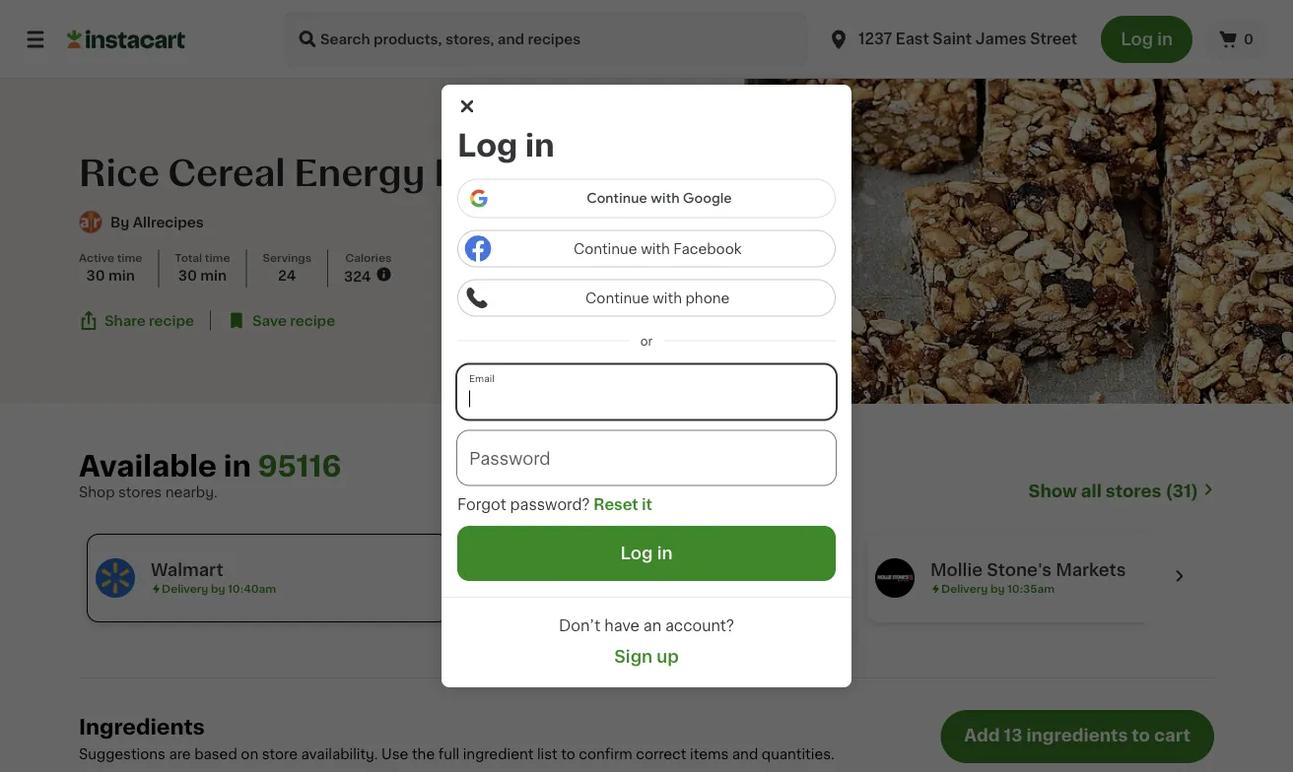 Task type: locate. For each thing, give the bounding box(es) containing it.
time right active
[[117, 253, 142, 263]]

continue with phone button
[[457, 280, 836, 317]]

walmart image
[[96, 559, 135, 598]]

0 horizontal spatial by
[[211, 584, 225, 595]]

30 inside active time 30 min
[[86, 269, 105, 283]]

stores inside available in 95116 shop stores nearby.
[[118, 486, 162, 500]]

mollie stone's markets
[[931, 562, 1126, 579]]

safeway link
[[469, 526, 848, 631]]

min inside total time 30 min
[[200, 269, 227, 283]]

0 vertical spatial continue
[[574, 242, 637, 256]]

time right "total"
[[205, 253, 230, 263]]

log in down the it
[[621, 546, 673, 562]]

recipe
[[149, 314, 194, 328], [290, 314, 335, 328]]

time for total time 30 min
[[205, 253, 230, 263]]

with inside button
[[653, 291, 682, 305]]

close modal image
[[457, 97, 477, 116]]

0 vertical spatial log in
[[1121, 31, 1173, 48]]

delivery
[[162, 584, 208, 595], [942, 584, 988, 595]]

0 vertical spatial log
[[1121, 31, 1154, 48]]

items
[[690, 748, 729, 762]]

1 by from the left
[[211, 584, 225, 595]]

and
[[732, 748, 758, 762]]

0 vertical spatial to
[[1132, 728, 1151, 745]]

in
[[1158, 31, 1173, 48], [525, 131, 555, 161], [223, 453, 251, 481], [657, 546, 673, 562]]

0 button
[[1205, 20, 1270, 59]]

2 horizontal spatial log
[[1121, 31, 1154, 48]]

1 horizontal spatial stores
[[1106, 484, 1162, 500]]

stores right all
[[1106, 484, 1162, 500]]

log
[[1121, 31, 1154, 48], [457, 131, 518, 161], [621, 546, 653, 562]]

1 horizontal spatial delivery
[[942, 584, 988, 595]]

delivery for mollie stone's markets
[[942, 584, 988, 595]]

1 vertical spatial log in button
[[457, 526, 836, 582]]

time inside total time 30 min
[[205, 253, 230, 263]]

stores
[[1106, 484, 1162, 500], [118, 486, 162, 500]]

markets
[[1056, 562, 1126, 579]]

are
[[169, 748, 191, 762]]

0 vertical spatial log in button
[[1101, 16, 1193, 63]]

delivery down walmart
[[162, 584, 208, 595]]

min
[[108, 269, 135, 283], [200, 269, 227, 283]]

log in button left 0 button
[[1101, 16, 1193, 63]]

1 delivery from the left
[[162, 584, 208, 595]]

30 down active
[[86, 269, 105, 283]]

with left phone
[[653, 291, 682, 305]]

time inside active time 30 min
[[117, 253, 142, 263]]

phone
[[686, 291, 730, 305]]

1 horizontal spatial time
[[205, 253, 230, 263]]

log in left 0 button
[[1121, 31, 1173, 48]]

min for total time 30 min
[[200, 269, 227, 283]]

1 vertical spatial log in
[[457, 131, 555, 161]]

sign
[[614, 649, 653, 666]]

list
[[537, 748, 558, 762]]

10:40am
[[228, 584, 276, 595]]

share recipe button
[[79, 311, 194, 331]]

rice cereal energy bars image
[[647, 79, 1294, 404]]

with
[[641, 242, 670, 256], [653, 291, 682, 305]]

active time 30 min
[[79, 253, 142, 283]]

continue inside button
[[586, 291, 649, 305]]

total
[[175, 253, 202, 263]]

0 horizontal spatial recipe
[[149, 314, 194, 328]]

30 for total time 30 min
[[178, 269, 197, 283]]

add
[[965, 728, 1000, 745]]

forgot
[[457, 498, 506, 513]]

2 recipe from the left
[[290, 314, 335, 328]]

rice
[[79, 156, 160, 191]]

2 min from the left
[[200, 269, 227, 283]]

with inside button
[[641, 242, 670, 256]]

1 min from the left
[[108, 269, 135, 283]]

quantities.
[[762, 748, 835, 762]]

share recipe
[[105, 314, 194, 328]]

Password password field
[[457, 431, 836, 486]]

continue up or
[[586, 291, 649, 305]]

1 horizontal spatial recipe
[[290, 314, 335, 328]]

2 time from the left
[[205, 253, 230, 263]]

1 vertical spatial to
[[561, 748, 576, 762]]

1 horizontal spatial 30
[[178, 269, 197, 283]]

recipe for save recipe
[[290, 314, 335, 328]]

an
[[644, 619, 662, 633]]

to left cart
[[1132, 728, 1151, 745]]

1 vertical spatial with
[[653, 291, 682, 305]]

1 horizontal spatial log
[[621, 546, 653, 562]]

1 vertical spatial continue
[[586, 291, 649, 305]]

calories
[[345, 253, 392, 263]]

min inside active time 30 min
[[108, 269, 135, 283]]

0 horizontal spatial time
[[117, 253, 142, 263]]

0 horizontal spatial 30
[[86, 269, 105, 283]]

30 down "total"
[[178, 269, 197, 283]]

1 horizontal spatial to
[[1132, 728, 1151, 745]]

2 horizontal spatial log in
[[1121, 31, 1173, 48]]

by
[[211, 584, 225, 595], [991, 584, 1005, 595]]

continue up continue with phone button
[[574, 242, 637, 256]]

0 horizontal spatial log in
[[457, 131, 555, 161]]

95116 button
[[258, 452, 341, 483]]

active
[[79, 253, 114, 263]]

by down 'stone's'
[[991, 584, 1005, 595]]

continue with facebook
[[574, 242, 742, 256]]

rice cereal energy bars
[[79, 156, 518, 191]]

nearby.
[[165, 486, 218, 500]]

shop
[[79, 486, 115, 500]]

log in down close modal "image"
[[457, 131, 555, 161]]

324
[[344, 270, 371, 284]]

2 by from the left
[[991, 584, 1005, 595]]

servings 24
[[263, 253, 312, 283]]

in inside available in 95116 shop stores nearby.
[[223, 453, 251, 481]]

based
[[194, 748, 237, 762]]

share
[[105, 314, 146, 328]]

1 horizontal spatial min
[[200, 269, 227, 283]]

0
[[1244, 33, 1254, 46]]

Email email field
[[457, 365, 836, 420]]

0 horizontal spatial delivery
[[162, 584, 208, 595]]

continue with phone
[[586, 291, 730, 305]]

recipe right share
[[149, 314, 194, 328]]

0 horizontal spatial stores
[[118, 486, 162, 500]]

time
[[117, 253, 142, 263], [205, 253, 230, 263]]

min for active time 30 min
[[108, 269, 135, 283]]

continue inside button
[[574, 242, 637, 256]]

recipe for share recipe
[[149, 314, 194, 328]]

2 30 from the left
[[178, 269, 197, 283]]

continue for continue with phone
[[586, 291, 649, 305]]

all
[[1081, 484, 1102, 500]]

ingredients
[[1027, 728, 1128, 745]]

stores down available
[[118, 486, 162, 500]]

0 vertical spatial with
[[641, 242, 670, 256]]

2 vertical spatial log in
[[621, 546, 673, 562]]

30 for active time 30 min
[[86, 269, 105, 283]]

min down active
[[108, 269, 135, 283]]

30
[[86, 269, 105, 283], [178, 269, 197, 283]]

log in
[[1121, 31, 1173, 48], [457, 131, 555, 161], [621, 546, 673, 562]]

by for mollie stone's markets
[[991, 584, 1005, 595]]

1 30 from the left
[[86, 269, 105, 283]]

30 inside total time 30 min
[[178, 269, 197, 283]]

1 horizontal spatial log in
[[621, 546, 673, 562]]

delivery down mollie
[[942, 584, 988, 595]]

with up continue with phone
[[641, 242, 670, 256]]

2 vertical spatial log
[[621, 546, 653, 562]]

in left 95116
[[223, 453, 251, 481]]

availability.
[[301, 748, 378, 762]]

continue with facebook button
[[457, 230, 836, 268]]

recipe right save in the left of the page
[[290, 314, 335, 328]]

save
[[252, 314, 287, 328]]

full
[[438, 748, 460, 762]]

continue
[[574, 242, 637, 256], [586, 291, 649, 305]]

in up an
[[657, 546, 673, 562]]

to
[[1132, 728, 1151, 745], [561, 748, 576, 762]]

1 vertical spatial log
[[457, 131, 518, 161]]

log in for the log in 'button' to the bottom
[[621, 546, 673, 562]]

log in for right the log in 'button'
[[1121, 31, 1173, 48]]

1 time from the left
[[117, 253, 142, 263]]

1 recipe from the left
[[149, 314, 194, 328]]

min down "total"
[[200, 269, 227, 283]]

confirm
[[579, 748, 633, 762]]

allrecipes
[[133, 216, 204, 229]]

energy
[[294, 156, 425, 191]]

log in button down the it
[[457, 526, 836, 582]]

by allrecipes
[[110, 216, 204, 229]]

2 delivery from the left
[[942, 584, 988, 595]]

0 horizontal spatial min
[[108, 269, 135, 283]]

0 horizontal spatial log in button
[[457, 526, 836, 582]]

to right list
[[561, 748, 576, 762]]

1 horizontal spatial by
[[991, 584, 1005, 595]]

(31)
[[1166, 484, 1199, 500]]

by left 10:40am
[[211, 584, 225, 595]]

0 horizontal spatial to
[[561, 748, 576, 762]]



Task type: describe. For each thing, give the bounding box(es) containing it.
with for phone
[[653, 291, 682, 305]]

show all stores (31)
[[1029, 484, 1199, 500]]

to inside button
[[1132, 728, 1151, 745]]

available
[[79, 453, 217, 481]]

save recipe
[[252, 314, 335, 328]]

total time 30 min
[[175, 253, 230, 283]]

by
[[110, 216, 129, 229]]

have
[[605, 619, 640, 633]]

forgot password? reset it
[[457, 498, 652, 513]]

cereal
[[168, 156, 286, 191]]

safeway
[[540, 562, 614, 579]]

cart
[[1155, 728, 1191, 745]]

safeway image
[[485, 559, 525, 598]]

or
[[641, 336, 653, 347]]

mollie stone's markets image
[[875, 559, 915, 598]]

log for the log in 'button' to the bottom
[[621, 546, 653, 562]]

95116
[[258, 453, 341, 481]]

use
[[382, 748, 409, 762]]

up
[[657, 649, 679, 666]]

delivery by 10:35am
[[942, 584, 1055, 595]]

bars
[[434, 156, 518, 191]]

13
[[1004, 728, 1023, 745]]

add 13 ingredients to cart button
[[941, 711, 1215, 764]]

account?
[[665, 619, 734, 633]]

walmart
[[151, 562, 223, 579]]

sign up
[[614, 649, 679, 666]]

reset
[[594, 498, 639, 513]]

continue for continue with facebook
[[574, 242, 637, 256]]

on
[[241, 748, 258, 762]]

reset it button
[[594, 497, 652, 514]]

store
[[262, 748, 298, 762]]

in left 0 button
[[1158, 31, 1173, 48]]

stores inside 'button'
[[1106, 484, 1162, 500]]

show
[[1029, 484, 1078, 500]]

1 horizontal spatial log in button
[[1101, 16, 1193, 63]]

sign up button
[[591, 647, 703, 669]]

mollie
[[931, 562, 983, 579]]

10:35am
[[1008, 584, 1055, 595]]

don't
[[559, 619, 601, 633]]

delivery for walmart
[[162, 584, 208, 595]]

show all stores (31) button
[[1029, 481, 1215, 503]]

in right bars
[[525, 131, 555, 161]]

correct
[[636, 748, 687, 762]]

by for walmart
[[211, 584, 225, 595]]

save recipe button
[[227, 311, 335, 331]]

add 13 ingredients to cart
[[965, 728, 1191, 745]]

don't have an account?
[[559, 619, 734, 633]]

servings
[[263, 253, 312, 263]]

it
[[642, 498, 652, 513]]

suggestions
[[79, 748, 166, 762]]

instacart logo image
[[67, 28, 185, 51]]

the
[[412, 748, 435, 762]]

ingredient
[[463, 748, 534, 762]]

stone's
[[987, 562, 1052, 579]]

log for right the log in 'button'
[[1121, 31, 1154, 48]]

delivery by 10:40am
[[162, 584, 276, 595]]

with for facebook
[[641, 242, 670, 256]]

suggestions are based on store availability. use the full ingredient list to confirm correct items and quantities.
[[79, 748, 835, 762]]

0 horizontal spatial log
[[457, 131, 518, 161]]

password?
[[510, 498, 590, 513]]

24
[[278, 269, 296, 283]]

available in 95116 shop stores nearby.
[[79, 453, 341, 500]]

facebook
[[674, 242, 742, 256]]

time for active time 30 min
[[117, 253, 142, 263]]



Task type: vqa. For each thing, say whether or not it's contained in the screenshot.
1st the on from the left
no



